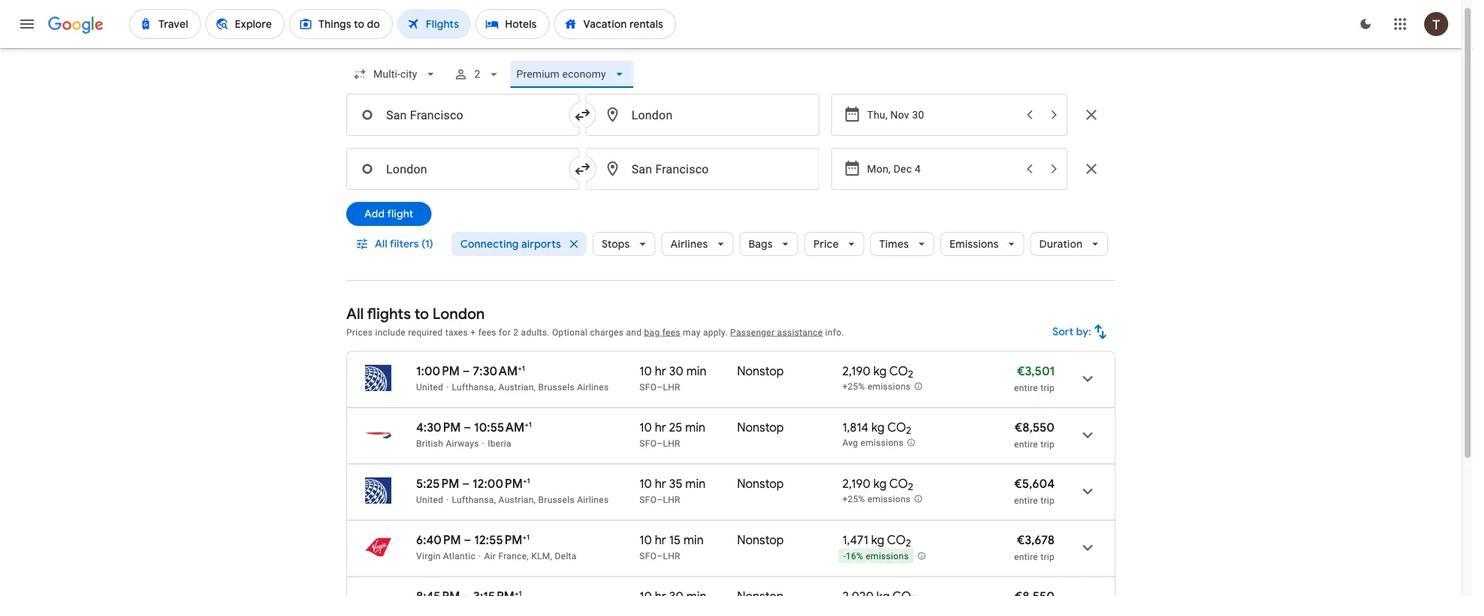 Task type: vqa. For each thing, say whether or not it's contained in the screenshot.
the LHR within the the 10 hr 30 min SFO – LHR
yes



Task type: describe. For each thing, give the bounding box(es) containing it.
€3,678 entire trip
[[1014, 533, 1055, 563]]

emissions for €3,501
[[868, 382, 911, 393]]

assistance
[[777, 328, 823, 338]]

10:55 am
[[474, 420, 525, 436]]

entire for €3,678
[[1014, 552, 1038, 563]]

5 nonstop flight. element from the top
[[737, 590, 784, 597]]

Departure time: 5:25 PM. text field
[[416, 477, 459, 492]]

virgin
[[416, 551, 441, 562]]

departure text field for remove flight from san francisco to london on thu, nov 30 image
[[867, 95, 1017, 136]]

6:40 pm – 12:55 pm + 1
[[416, 533, 530, 548]]

austrian, for 7:30 am
[[499, 382, 536, 393]]

delta
[[555, 551, 577, 562]]

€5,604 entire trip
[[1014, 477, 1055, 506]]

connecting airports
[[460, 238, 561, 251]]

2 for 10 hr 35 min
[[908, 481, 914, 494]]

hr for 30
[[655, 364, 666, 379]]

bags button
[[740, 227, 798, 263]]

emissions button
[[941, 227, 1024, 263]]

passenger
[[730, 328, 775, 338]]

british airways
[[416, 439, 479, 449]]

add
[[364, 208, 385, 221]]

filters
[[390, 238, 419, 251]]

€5,604
[[1014, 477, 1055, 492]]

+ for 12:00 pm
[[523, 477, 527, 486]]

united for 1:00 pm
[[416, 382, 443, 393]]

10 for 10 hr 30 min
[[640, 364, 652, 379]]

sfo for 10 hr 15 min
[[640, 551, 657, 562]]

airlines button
[[661, 227, 734, 263]]

2,190 for 10 hr 30 min
[[843, 364, 871, 379]]

min for 10 hr 15 min
[[684, 533, 704, 548]]

passenger assistance button
[[730, 328, 823, 338]]

– inside 10 hr 35 min sfo – lhr
[[657, 495, 663, 506]]

lhr for 15
[[663, 551, 680, 562]]

entire for €8,550
[[1014, 440, 1038, 450]]

none search field containing add flight
[[346, 57, 1116, 281]]

Departure time: 6:40 PM. text field
[[416, 533, 461, 548]]

co for €3,501
[[889, 364, 908, 379]]

flight details. leaves san francisco international airport at 5:25 pm on thursday, november 30 and arrives at heathrow airport at 12:00 pm on friday, december 1. image
[[1070, 474, 1106, 510]]

klm,
[[531, 551, 552, 562]]

trip for €5,604
[[1041, 496, 1055, 506]]

times button
[[870, 227, 935, 263]]

1 for 10:55 am
[[529, 420, 532, 430]]

1,814 kg co 2
[[843, 420, 912, 438]]

15
[[669, 533, 681, 548]]

16%
[[846, 552, 863, 562]]

€3,501
[[1017, 364, 1055, 379]]

10 for 10 hr 15 min
[[640, 533, 652, 548]]

taxes
[[445, 328, 468, 338]]

kg for €5,604
[[873, 477, 887, 492]]

€3,678
[[1017, 533, 1055, 548]]

leaves san francisco international airport at 1:00 pm on thursday, november 30 and arrives at heathrow airport at 7:30 am on friday, december 1. element
[[416, 364, 525, 379]]

atlantic
[[443, 551, 476, 562]]

charges
[[590, 328, 624, 338]]

4:30 pm – 10:55 am + 1
[[416, 420, 532, 436]]

– inside 10 hr 15 min sfo – lhr
[[657, 551, 663, 562]]

total duration 10 hr 15 min. element
[[640, 533, 737, 551]]

airlines for 10 hr 35 min
[[577, 495, 609, 506]]

Arrival time: 12:55 PM on  Friday, December 1. text field
[[474, 533, 530, 548]]

€8,550
[[1015, 420, 1055, 436]]

price button
[[804, 227, 864, 263]]

all for all flights to london
[[346, 305, 364, 324]]

-16% emissions
[[843, 552, 909, 562]]

lhr for 25
[[663, 439, 680, 449]]

airports
[[521, 238, 561, 251]]

lufthansa, austrian, brussels airlines for 7:30 am
[[452, 382, 609, 393]]

3678 euros text field
[[1017, 533, 1055, 548]]

to
[[414, 305, 429, 324]]

– inside 10 hr 30 min sfo – lhr
[[657, 382, 663, 393]]

– right 5:25 pm
[[462, 477, 470, 492]]

4:30 pm
[[416, 420, 461, 436]]

flights
[[367, 305, 411, 324]]

1 fees from the left
[[478, 328, 496, 338]]

1,471
[[843, 533, 868, 548]]

nonstop flight. element for 10 hr 30 min
[[737, 364, 784, 382]]

france,
[[498, 551, 529, 562]]

entire for €5,604
[[1014, 496, 1038, 506]]

1 for 7:30 am
[[522, 364, 525, 373]]

price
[[813, 238, 839, 251]]

(1)
[[422, 238, 433, 251]]

airways
[[446, 439, 479, 449]]

brussels for 12:00 pm
[[538, 495, 575, 506]]

6:40 pm
[[416, 533, 461, 548]]

trip for €3,501
[[1041, 383, 1055, 394]]

bag fees button
[[644, 328, 681, 338]]

10 hr 15 min sfo – lhr
[[640, 533, 704, 562]]

8550 euros text field
[[1015, 589, 1055, 597]]

add flight
[[364, 208, 413, 221]]

include
[[375, 328, 406, 338]]

avg emissions
[[843, 439, 904, 449]]

sort by: button
[[1047, 314, 1116, 350]]

1:00 pm – 7:30 am + 1
[[416, 364, 525, 379]]

lhr for 35
[[663, 495, 680, 506]]

+ for 10:55 am
[[525, 420, 529, 430]]

25
[[669, 420, 682, 436]]

swap origin and destination. image
[[574, 106, 592, 124]]

Departure time: 4:30 PM. text field
[[416, 420, 461, 436]]

1,471 kg co 2
[[843, 533, 911, 550]]

iberia
[[488, 439, 512, 449]]

virgin atlantic
[[416, 551, 476, 562]]

swap origin and destination. image
[[574, 160, 592, 178]]

7:30 am
[[473, 364, 518, 379]]

Arrival time: 7:30 AM on  Friday, December 1. text field
[[473, 364, 525, 379]]

and
[[626, 328, 642, 338]]

nonstop for 10 hr 25 min
[[737, 420, 784, 436]]

bag
[[644, 328, 660, 338]]

co for €8,550
[[887, 420, 906, 436]]

british
[[416, 439, 443, 449]]

remove flight from london to san francisco on mon, dec 4 image
[[1083, 160, 1101, 178]]

co for €3,678
[[887, 533, 906, 548]]

austrian, for 12:00 pm
[[499, 495, 536, 506]]

10 hr 30 min sfo – lhr
[[640, 364, 707, 393]]

Arrival time: 12:00 PM on  Friday, December 1. text field
[[473, 477, 530, 492]]

10 hr 35 min sfo – lhr
[[640, 477, 706, 506]]

emissions for €5,604
[[868, 495, 911, 505]]

brussels for 7:30 am
[[538, 382, 575, 393]]

lufthansa, for 12:00 pm
[[452, 495, 496, 506]]

5:25 pm
[[416, 477, 459, 492]]

all flights to london
[[346, 305, 485, 324]]

12:55 pm
[[474, 533, 523, 548]]

30
[[669, 364, 684, 379]]

connecting
[[460, 238, 519, 251]]

air
[[484, 551, 496, 562]]

departure text field for remove flight from london to san francisco on mon, dec 4 image
[[867, 149, 1017, 190]]

1 for 12:00 pm
[[527, 477, 530, 486]]

nonstop for 10 hr 15 min
[[737, 533, 784, 548]]

times
[[879, 238, 909, 251]]

lufthansa, austrian, brussels airlines for 12:00 pm
[[452, 495, 609, 506]]

12:00 pm
[[473, 477, 523, 492]]

may
[[683, 328, 701, 338]]



Task type: locate. For each thing, give the bounding box(es) containing it.
– up atlantic
[[464, 533, 471, 548]]

2 vertical spatial airlines
[[577, 495, 609, 506]]

hr for 15
[[655, 533, 666, 548]]

4 10 from the top
[[640, 533, 652, 548]]

kg up 1,814 kg co 2
[[873, 364, 887, 379]]

1 right '7:30 am'
[[522, 364, 525, 373]]

for
[[499, 328, 511, 338]]

+ inside 6:40 pm – 12:55 pm + 1
[[523, 533, 527, 542]]

trip inside €3,678 entire trip
[[1041, 552, 1055, 563]]

min
[[686, 364, 707, 379], [685, 420, 706, 436], [685, 477, 706, 492], [684, 533, 704, 548]]

all up prices
[[346, 305, 364, 324]]

all for all filters (1)
[[375, 238, 388, 251]]

1 +25% emissions from the top
[[843, 382, 911, 393]]

2 2,190 from the top
[[843, 477, 871, 492]]

total duration 10 hr 30 min. element
[[640, 364, 737, 382], [640, 590, 737, 597]]

1 vertical spatial lufthansa,
[[452, 495, 496, 506]]

+ inside the 5:25 pm – 12:00 pm + 1
[[523, 477, 527, 486]]

sfo down total duration 10 hr 25 min. element
[[640, 439, 657, 449]]

entire for €3,501
[[1014, 383, 1038, 394]]

emissions down 1,814 kg co 2
[[861, 439, 904, 449]]

kg for €3,678
[[871, 533, 885, 548]]

min right 30
[[686, 364, 707, 379]]

5604 euros text field
[[1014, 477, 1055, 492]]

duration
[[1039, 238, 1083, 251]]

1 vertical spatial austrian,
[[499, 495, 536, 506]]

1 brussels from the top
[[538, 382, 575, 393]]

1 up air france, klm, delta
[[527, 533, 530, 542]]

lhr inside 10 hr 30 min sfo – lhr
[[663, 382, 680, 393]]

trip down €3,678
[[1041, 552, 1055, 563]]

0 vertical spatial +25% emissions
[[843, 382, 911, 393]]

trip inside €3,501 entire trip
[[1041, 383, 1055, 394]]

austrian, down arrival time: 7:30 am on  friday, december 1. text field
[[499, 382, 536, 393]]

Departure text field
[[867, 95, 1017, 136], [867, 149, 1017, 190]]

min right 15
[[684, 533, 704, 548]]

lufthansa, down leaves san francisco international airport at 5:25 pm on thursday, november 30 and arrives at heathrow airport at 12:00 pm on friday, december 1. element
[[452, 495, 496, 506]]

3 nonstop flight. element from the top
[[737, 477, 784, 494]]

1 vertical spatial lufthansa, austrian, brussels airlines
[[452, 495, 609, 506]]

10 hr 25 min sfo – lhr
[[640, 420, 706, 449]]

min right 35
[[685, 477, 706, 492]]

hr left 15
[[655, 533, 666, 548]]

adults.
[[521, 328, 550, 338]]

entire inside €3,678 entire trip
[[1014, 552, 1038, 563]]

co up 1,814 kg co 2
[[889, 364, 908, 379]]

1 inside the 4:30 pm – 10:55 am + 1
[[529, 420, 532, 430]]

–
[[463, 364, 470, 379], [657, 382, 663, 393], [464, 420, 471, 436], [657, 439, 663, 449], [462, 477, 470, 492], [657, 495, 663, 506], [464, 533, 471, 548], [657, 551, 663, 562]]

2 for 10 hr 15 min
[[906, 538, 911, 550]]

2 inside 1,471 kg co 2
[[906, 538, 911, 550]]

35
[[669, 477, 683, 492]]

1,814
[[843, 420, 869, 436]]

 image
[[482, 439, 485, 449]]

0 vertical spatial 2,190
[[843, 364, 871, 379]]

3501 euros text field
[[1017, 364, 1055, 379]]

air france, klm, delta
[[484, 551, 577, 562]]

emissions up 1,471 kg co 2
[[868, 495, 911, 505]]

2 lhr from the top
[[663, 439, 680, 449]]

2 total duration 10 hr 30 min. element from the top
[[640, 590, 737, 597]]

2,190 kg co 2
[[843, 364, 914, 381], [843, 477, 914, 494]]

Arrival time: 3:15 PM on  Friday, December 1. text field
[[473, 589, 522, 597]]

flight details. leaves san francisco international airport at 1:00 pm on thursday, november 30 and arrives at heathrow airport at 7:30 am on friday, december 1. image
[[1070, 361, 1106, 397]]

trip down 8550 euros text box
[[1041, 440, 1055, 450]]

leaves san francisco international airport at 8:45 pm on thursday, november 30 and arrives at heathrow airport at 3:15 pm on friday, december 1. element
[[416, 589, 522, 597]]

1 vertical spatial airlines
[[577, 382, 609, 393]]

total duration 10 hr 30 min. element down 10 hr 15 min sfo – lhr
[[640, 590, 737, 597]]

– down total duration 10 hr 25 min. element
[[657, 439, 663, 449]]

1 horizontal spatial all
[[375, 238, 388, 251]]

hr for 35
[[655, 477, 666, 492]]

0 vertical spatial brussels
[[538, 382, 575, 393]]

2 hr from the top
[[655, 420, 666, 436]]

nonstop flight. element for 10 hr 35 min
[[737, 477, 784, 494]]

by:
[[1077, 326, 1092, 339]]

2
[[474, 68, 480, 81], [513, 328, 519, 338], [908, 369, 914, 381], [906, 425, 912, 438], [908, 481, 914, 494], [906, 538, 911, 550]]

2 fees from the left
[[662, 328, 681, 338]]

kg for €3,501
[[873, 364, 887, 379]]

lhr
[[663, 382, 680, 393], [663, 439, 680, 449], [663, 495, 680, 506], [663, 551, 680, 562]]

all inside button
[[375, 238, 388, 251]]

0 vertical spatial +25%
[[843, 382, 865, 393]]

1 united from the top
[[416, 382, 443, 393]]

3 10 from the top
[[640, 477, 652, 492]]

trip inside €8,550 entire trip
[[1041, 440, 1055, 450]]

entire inside €5,604 entire trip
[[1014, 496, 1038, 506]]

trip down €3,501
[[1041, 383, 1055, 394]]

lhr inside 10 hr 15 min sfo – lhr
[[663, 551, 680, 562]]

2 +25% from the top
[[843, 495, 865, 505]]

2 lufthansa, austrian, brussels airlines from the top
[[452, 495, 609, 506]]

austrian, down arrival time: 12:00 pm on  friday, december 1. text field
[[499, 495, 536, 506]]

0 vertical spatial austrian,
[[499, 382, 536, 393]]

+ inside 1:00 pm – 7:30 am + 1
[[518, 364, 522, 373]]

None search field
[[346, 57, 1116, 281]]

1 total duration 10 hr 30 min. element from the top
[[640, 364, 737, 382]]

duration button
[[1030, 227, 1108, 263]]

prices
[[346, 328, 373, 338]]

8550 euros text field
[[1015, 420, 1055, 436]]

emissions
[[868, 382, 911, 393], [861, 439, 904, 449], [868, 495, 911, 505], [866, 552, 909, 562]]

2 inside popup button
[[474, 68, 480, 81]]

lufthansa, down 1:00 pm – 7:30 am + 1
[[452, 382, 496, 393]]

1 inside 6:40 pm – 12:55 pm + 1
[[527, 533, 530, 542]]

leaves san francisco international airport at 4:30 pm on thursday, november 30 and arrives at heathrow airport at 10:55 am on friday, december 1. element
[[416, 420, 532, 436]]

0 vertical spatial united
[[416, 382, 443, 393]]

lufthansa, austrian, brussels airlines down arrival time: 12:00 pm on  friday, december 1. text field
[[452, 495, 609, 506]]

Departure time: 1:00 PM. text field
[[416, 364, 460, 379]]

sfo for 10 hr 25 min
[[640, 439, 657, 449]]

airlines for 10 hr 30 min
[[577, 382, 609, 393]]

co for €5,604
[[889, 477, 908, 492]]

all filters (1) button
[[346, 227, 445, 263]]

1 vertical spatial 2,190
[[843, 477, 871, 492]]

1 vertical spatial 2,190 kg co 2
[[843, 477, 914, 494]]

brussels up delta
[[538, 495, 575, 506]]

0 vertical spatial lufthansa,
[[452, 382, 496, 393]]

min inside 10 hr 35 min sfo – lhr
[[685, 477, 706, 492]]

1:00 pm
[[416, 364, 460, 379]]

4 nonstop from the top
[[737, 533, 784, 548]]

min inside 10 hr 15 min sfo – lhr
[[684, 533, 704, 548]]

None text field
[[346, 148, 580, 190]]

kg up avg emissions
[[872, 420, 885, 436]]

sfo down total duration 10 hr 15 min. element
[[640, 551, 657, 562]]

total duration 10 hr 30 min. element down may
[[640, 364, 737, 382]]

€8,550 entire trip
[[1014, 420, 1055, 450]]

+ for 7:30 am
[[518, 364, 522, 373]]

leaves san francisco international airport at 5:25 pm on thursday, november 30 and arrives at heathrow airport at 12:00 pm on friday, december 1. element
[[416, 477, 530, 492]]

sfo inside 10 hr 30 min sfo – lhr
[[640, 382, 657, 393]]

4 lhr from the top
[[663, 551, 680, 562]]

2 united from the top
[[416, 495, 443, 506]]

1 2,190 from the top
[[843, 364, 871, 379]]

2 departure text field from the top
[[867, 149, 1017, 190]]

lufthansa, austrian, brussels airlines down arrival time: 7:30 am on  friday, december 1. text field
[[452, 382, 609, 393]]

trip inside €5,604 entire trip
[[1041, 496, 1055, 506]]

10 left 15
[[640, 533, 652, 548]]

lhr down 25
[[663, 439, 680, 449]]

– inside 10 hr 25 min sfo – lhr
[[657, 439, 663, 449]]

united
[[416, 382, 443, 393], [416, 495, 443, 506]]

lhr down 15
[[663, 551, 680, 562]]

+25% emissions for €5,604
[[843, 495, 911, 505]]

sfo for 10 hr 35 min
[[640, 495, 657, 506]]

brussels
[[538, 382, 575, 393], [538, 495, 575, 506]]

prices include required taxes + fees for 2 adults. optional charges and bag fees may apply. passenger assistance
[[346, 328, 823, 338]]

4 sfo from the top
[[640, 551, 657, 562]]

0 vertical spatial airlines
[[670, 238, 708, 251]]

0 horizontal spatial all
[[346, 305, 364, 324]]

+25% up 1,814
[[843, 382, 865, 393]]

2 2,190 kg co 2 from the top
[[843, 477, 914, 494]]

lhr inside 10 hr 25 min sfo – lhr
[[663, 439, 680, 449]]

total duration 10 hr 25 min. element
[[640, 420, 737, 438]]

4 nonstop flight. element from the top
[[737, 533, 784, 551]]

optional
[[552, 328, 588, 338]]

4 entire from the top
[[1014, 552, 1038, 563]]

+
[[471, 328, 476, 338], [518, 364, 522, 373], [525, 420, 529, 430], [523, 477, 527, 486], [523, 533, 527, 542]]

2,190 kg co 2 for €3,501
[[843, 364, 914, 381]]

10 left 30
[[640, 364, 652, 379]]

hr inside 10 hr 30 min sfo – lhr
[[655, 364, 666, 379]]

4 trip from the top
[[1041, 552, 1055, 563]]

2 for 10 hr 25 min
[[906, 425, 912, 438]]

1 inside 1:00 pm – 7:30 am + 1
[[522, 364, 525, 373]]

required
[[408, 328, 443, 338]]

3 hr from the top
[[655, 477, 666, 492]]

flight details. leaves san francisco international airport at 6:40 pm on thursday, november 30 and arrives at heathrow airport at 12:55 pm on friday, december 1. image
[[1070, 530, 1106, 566]]

4 hr from the top
[[655, 533, 666, 548]]

sfo inside 10 hr 25 min sfo – lhr
[[640, 439, 657, 449]]

2,190 kg co 2 for €5,604
[[843, 477, 914, 494]]

hr left 25
[[655, 420, 666, 436]]

nonstop flight. element for 10 hr 25 min
[[737, 420, 784, 438]]

0 horizontal spatial fees
[[478, 328, 496, 338]]

sfo for 10 hr 30 min
[[640, 382, 657, 393]]

nonstop for 10 hr 30 min
[[737, 364, 784, 379]]

2 trip from the top
[[1041, 440, 1055, 450]]

all left filters
[[375, 238, 388, 251]]

nonstop
[[737, 364, 784, 379], [737, 420, 784, 436], [737, 477, 784, 492], [737, 533, 784, 548]]

-
[[843, 552, 846, 562]]

nonstop flight. element for 10 hr 15 min
[[737, 533, 784, 551]]

– right the 1:00 pm
[[463, 364, 470, 379]]

flight details. leaves san francisco international airport at 4:30 pm on thursday, november 30 and arrives at heathrow airport at 10:55 am on friday, december 1. image
[[1070, 418, 1106, 454]]

1 lufthansa, from the top
[[452, 382, 496, 393]]

leaves san francisco international airport at 6:40 pm on thursday, november 30 and arrives at heathrow airport at 12:55 pm on friday, december 1. element
[[416, 533, 530, 548]]

min inside 10 hr 25 min sfo – lhr
[[685, 420, 706, 436]]

+25% emissions
[[843, 382, 911, 393], [843, 495, 911, 505]]

1 vertical spatial all
[[346, 305, 364, 324]]

2,190 for 10 hr 35 min
[[843, 477, 871, 492]]

2 for 10 hr 30 min
[[908, 369, 914, 381]]

1 lhr from the top
[[663, 382, 680, 393]]

trip for €3,678
[[1041, 552, 1055, 563]]

lhr down 30
[[663, 382, 680, 393]]

kg for €8,550
[[872, 420, 885, 436]]

+25% emissions for €3,501
[[843, 382, 911, 393]]

sort
[[1053, 326, 1074, 339]]

nonstop for 10 hr 35 min
[[737, 477, 784, 492]]

5:25 pm – 12:00 pm + 1
[[416, 477, 530, 492]]

€3,501 entire trip
[[1014, 364, 1055, 394]]

2 button
[[447, 57, 507, 93]]

united for 5:25 pm
[[416, 495, 443, 506]]

3 trip from the top
[[1041, 496, 1055, 506]]

2 brussels from the top
[[538, 495, 575, 506]]

airlines
[[670, 238, 708, 251], [577, 382, 609, 393], [577, 495, 609, 506]]

bags
[[749, 238, 773, 251]]

entire down 3501 euros text field
[[1014, 383, 1038, 394]]

co
[[889, 364, 908, 379], [887, 420, 906, 436], [889, 477, 908, 492], [887, 533, 906, 548]]

entire inside €8,550 entire trip
[[1014, 440, 1038, 450]]

– up airways
[[464, 420, 471, 436]]

min for 10 hr 25 min
[[685, 420, 706, 436]]

1 vertical spatial brussels
[[538, 495, 575, 506]]

– down total duration 10 hr 35 min. element
[[657, 495, 663, 506]]

1 departure text field from the top
[[867, 95, 1017, 136]]

10 left 25
[[640, 420, 652, 436]]

hr inside 10 hr 25 min sfo – lhr
[[655, 420, 666, 436]]

0 vertical spatial all
[[375, 238, 388, 251]]

1 austrian, from the top
[[499, 382, 536, 393]]

+25% emissions up 1,471 kg co 2
[[843, 495, 911, 505]]

kg up the -16% emissions
[[871, 533, 885, 548]]

3 sfo from the top
[[640, 495, 657, 506]]

lhr inside 10 hr 35 min sfo – lhr
[[663, 495, 680, 506]]

1 vertical spatial +25% emissions
[[843, 495, 911, 505]]

hr left 30
[[655, 364, 666, 379]]

nonstop flight. element
[[737, 364, 784, 382], [737, 420, 784, 438], [737, 477, 784, 494], [737, 533, 784, 551], [737, 590, 784, 597]]

min for 10 hr 30 min
[[686, 364, 707, 379]]

10
[[640, 364, 652, 379], [640, 420, 652, 436], [640, 477, 652, 492], [640, 533, 652, 548]]

stops
[[602, 238, 630, 251]]

2,190 kg co 2 up 1,814 kg co 2
[[843, 364, 914, 381]]

min for 10 hr 35 min
[[685, 477, 706, 492]]

remove flight from san francisco to london on thu, nov 30 image
[[1083, 106, 1101, 124]]

3 lhr from the top
[[663, 495, 680, 506]]

all
[[375, 238, 388, 251], [346, 305, 364, 324]]

hr for 25
[[655, 420, 666, 436]]

united down departure time: 1:00 pm. text box
[[416, 382, 443, 393]]

0 vertical spatial departure text field
[[867, 95, 1017, 136]]

1 nonstop from the top
[[737, 364, 784, 379]]

min right 25
[[685, 420, 706, 436]]

lufthansa,
[[452, 382, 496, 393], [452, 495, 496, 506]]

2,190
[[843, 364, 871, 379], [843, 477, 871, 492]]

co up the -16% emissions
[[887, 533, 906, 548]]

+25% for 10 hr 30 min
[[843, 382, 865, 393]]

1 lufthansa, austrian, brussels airlines from the top
[[452, 382, 609, 393]]

1 for 12:55 pm
[[527, 533, 530, 542]]

+25%
[[843, 382, 865, 393], [843, 495, 865, 505]]

main menu image
[[18, 15, 36, 33]]

2 sfo from the top
[[640, 439, 657, 449]]

10 left 35
[[640, 477, 652, 492]]

united down departure time: 5:25 pm. text box
[[416, 495, 443, 506]]

sfo
[[640, 382, 657, 393], [640, 439, 657, 449], [640, 495, 657, 506], [640, 551, 657, 562]]

airlines inside popup button
[[670, 238, 708, 251]]

sfo inside 10 hr 15 min sfo – lhr
[[640, 551, 657, 562]]

flight
[[387, 208, 413, 221]]

co down avg emissions
[[889, 477, 908, 492]]

fees left for
[[478, 328, 496, 338]]

10 inside 10 hr 35 min sfo – lhr
[[640, 477, 652, 492]]

1 vertical spatial departure text field
[[867, 149, 1017, 190]]

fees right bag
[[662, 328, 681, 338]]

+ inside the 4:30 pm – 10:55 am + 1
[[525, 420, 529, 430]]

+25% for 10 hr 35 min
[[843, 495, 865, 505]]

trip down €5,604
[[1041, 496, 1055, 506]]

entire
[[1014, 383, 1038, 394], [1014, 440, 1038, 450], [1014, 496, 1038, 506], [1014, 552, 1038, 563]]

entire down €5,604
[[1014, 496, 1038, 506]]

1 vertical spatial +25%
[[843, 495, 865, 505]]

None field
[[346, 61, 444, 88], [510, 61, 633, 88], [346, 61, 444, 88], [510, 61, 633, 88]]

connecting airports button
[[451, 227, 587, 263]]

2 nonstop from the top
[[737, 420, 784, 436]]

+25% up the 1,471
[[843, 495, 865, 505]]

0 vertical spatial total duration 10 hr 30 min. element
[[640, 364, 737, 382]]

lhr for 30
[[663, 382, 680, 393]]

2 lufthansa, from the top
[[452, 495, 496, 506]]

kg down avg emissions
[[873, 477, 887, 492]]

10 for 10 hr 25 min
[[640, 420, 652, 436]]

2 inside 1,814 kg co 2
[[906, 425, 912, 438]]

1 vertical spatial united
[[416, 495, 443, 506]]

total duration 10 hr 35 min. element
[[640, 477, 737, 494]]

Departure time: 8:45 PM. text field
[[416, 589, 460, 597]]

min inside 10 hr 30 min sfo – lhr
[[686, 364, 707, 379]]

1 inside the 5:25 pm – 12:00 pm + 1
[[527, 477, 530, 486]]

co inside 1,471 kg co 2
[[887, 533, 906, 548]]

+ for 12:55 pm
[[523, 533, 527, 542]]

1
[[522, 364, 525, 373], [529, 420, 532, 430], [527, 477, 530, 486], [527, 533, 530, 542]]

10 inside 10 hr 15 min sfo – lhr
[[640, 533, 652, 548]]

2,190 up 1,814
[[843, 364, 871, 379]]

emissions down 1,471 kg co 2
[[866, 552, 909, 562]]

1 2,190 kg co 2 from the top
[[843, 364, 914, 381]]

10 for 10 hr 35 min
[[640, 477, 652, 492]]

kg inside 1,471 kg co 2
[[871, 533, 885, 548]]

2 nonstop flight. element from the top
[[737, 420, 784, 438]]

emissions
[[950, 238, 999, 251]]

apply.
[[703, 328, 728, 338]]

1 trip from the top
[[1041, 383, 1055, 394]]

hr inside 10 hr 35 min sfo – lhr
[[655, 477, 666, 492]]

1 +25% from the top
[[843, 382, 865, 393]]

change appearance image
[[1348, 6, 1384, 42]]

3 entire from the top
[[1014, 496, 1038, 506]]

emissions for €8,550
[[861, 439, 904, 449]]

brussels down optional
[[538, 382, 575, 393]]

– down total duration 10 hr 15 min. element
[[657, 551, 663, 562]]

2 austrian, from the top
[[499, 495, 536, 506]]

sfo up 10 hr 25 min sfo – lhr
[[640, 382, 657, 393]]

lufthansa, austrian, brussels airlines
[[452, 382, 609, 393], [452, 495, 609, 506]]

2 +25% emissions from the top
[[843, 495, 911, 505]]

all filters (1)
[[375, 238, 433, 251]]

entire inside €3,501 entire trip
[[1014, 383, 1038, 394]]

3 nonstop from the top
[[737, 477, 784, 492]]

1 10 from the top
[[640, 364, 652, 379]]

2 10 from the top
[[640, 420, 652, 436]]

10 inside 10 hr 30 min sfo – lhr
[[640, 364, 652, 379]]

stops button
[[593, 227, 655, 263]]

hr
[[655, 364, 666, 379], [655, 420, 666, 436], [655, 477, 666, 492], [655, 533, 666, 548]]

entire down 8550 euros text box
[[1014, 440, 1038, 450]]

0 vertical spatial 2,190 kg co 2
[[843, 364, 914, 381]]

sfo down total duration 10 hr 35 min. element
[[640, 495, 657, 506]]

london
[[433, 305, 485, 324]]

1 vertical spatial total duration 10 hr 30 min. element
[[640, 590, 737, 597]]

– up 10 hr 25 min sfo – lhr
[[657, 382, 663, 393]]

co inside 1,814 kg co 2
[[887, 420, 906, 436]]

10 inside 10 hr 25 min sfo – lhr
[[640, 420, 652, 436]]

1 hr from the top
[[655, 364, 666, 379]]

hr left 35
[[655, 477, 666, 492]]

1 horizontal spatial fees
[[662, 328, 681, 338]]

co up avg emissions
[[887, 420, 906, 436]]

add flight button
[[346, 202, 431, 227]]

entire down €3,678
[[1014, 552, 1038, 563]]

2,190 down avg
[[843, 477, 871, 492]]

lufthansa, for 7:30 am
[[452, 382, 496, 393]]

0 vertical spatial lufthansa, austrian, brussels airlines
[[452, 382, 609, 393]]

lhr down 35
[[663, 495, 680, 506]]

1 right the 10:55 am
[[529, 420, 532, 430]]

2 entire from the top
[[1014, 440, 1038, 450]]

trip for €8,550
[[1041, 440, 1055, 450]]

2,190 kg co 2 down avg emissions
[[843, 477, 914, 494]]

None text field
[[346, 94, 580, 136], [586, 94, 819, 136], [586, 148, 819, 190], [346, 94, 580, 136], [586, 94, 819, 136], [586, 148, 819, 190]]

sfo inside 10 hr 35 min sfo – lhr
[[640, 495, 657, 506]]

1 nonstop flight. element from the top
[[737, 364, 784, 382]]

hr inside 10 hr 15 min sfo – lhr
[[655, 533, 666, 548]]

1 sfo from the top
[[640, 382, 657, 393]]

sort by:
[[1053, 326, 1092, 339]]

1 right 12:00 pm
[[527, 477, 530, 486]]

Arrival time: 10:55 AM on  Friday, December 1. text field
[[474, 420, 532, 436]]

avg
[[843, 439, 858, 449]]

austrian,
[[499, 382, 536, 393], [499, 495, 536, 506]]

total duration 10 hr 30 min. element containing 10 hr 30 min
[[640, 364, 737, 382]]

emissions up 1,814 kg co 2
[[868, 382, 911, 393]]

+25% emissions up 1,814 kg co 2
[[843, 382, 911, 393]]

1 entire from the top
[[1014, 383, 1038, 394]]

kg inside 1,814 kg co 2
[[872, 420, 885, 436]]



